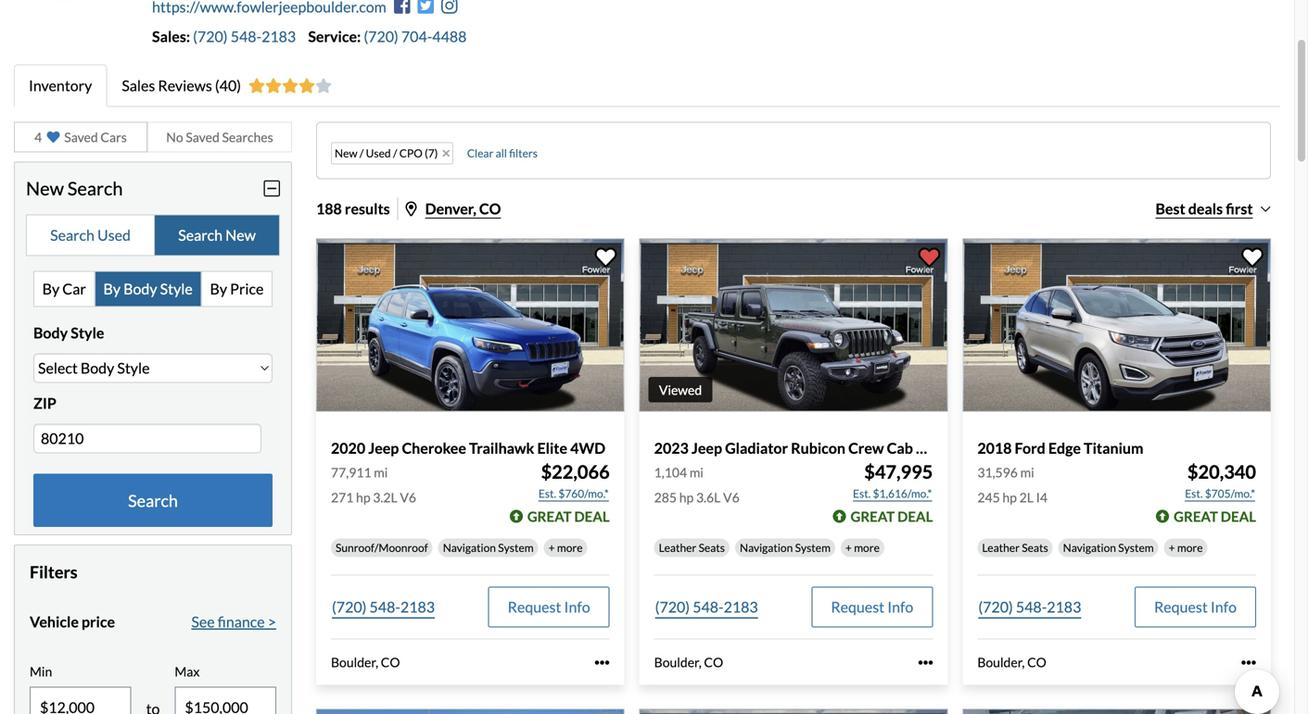 Task type: locate. For each thing, give the bounding box(es) containing it.
1 vertical spatial tab list
[[26, 215, 280, 256]]

2 horizontal spatial by
[[210, 280, 227, 298]]

3 star image from the left
[[315, 78, 332, 93]]

1 horizontal spatial new
[[225, 226, 256, 244]]

seats for $47,995
[[699, 542, 725, 555]]

2 by from the left
[[103, 280, 121, 298]]

2 star image from the left
[[265, 78, 282, 93]]

1 great deal from the left
[[527, 509, 610, 525]]

new inside new / used / cpo (7) button
[[335, 147, 357, 160]]

2 great from the left
[[851, 509, 895, 525]]

more down 'est. $705/mo.*' button on the bottom of the page
[[1177, 542, 1203, 555]]

0 horizontal spatial great deal
[[527, 509, 610, 525]]

1 leather seats from the left
[[659, 542, 725, 555]]

3 system from the left
[[1118, 542, 1154, 555]]

mi up 3.2l
[[374, 465, 388, 481]]

2023
[[654, 439, 689, 457]]

tab list
[[14, 64, 1280, 107], [26, 215, 280, 256], [33, 271, 273, 307]]

denver, co
[[425, 200, 501, 218]]

$47,995 est. $1,616/mo.*
[[853, 461, 933, 501]]

0 horizontal spatial (720) 548-2183 button
[[331, 587, 436, 628]]

1 request info button from the left
[[488, 587, 610, 628]]

0 vertical spatial style
[[160, 280, 193, 298]]

vehicle price
[[30, 613, 115, 631]]

titanium
[[1084, 439, 1143, 457]]

leather seats
[[659, 542, 725, 555], [982, 542, 1048, 555]]

great
[[527, 509, 572, 525], [851, 509, 895, 525], [1174, 509, 1218, 525]]

1 horizontal spatial ellipsis h image
[[918, 656, 933, 671]]

tab list containing search used
[[26, 215, 280, 256]]

great down 'est. $705/mo.*' button on the bottom of the page
[[1174, 509, 1218, 525]]

1 horizontal spatial by
[[103, 280, 121, 298]]

est. left $1,616/mo.*
[[853, 487, 871, 501]]

1 horizontal spatial (720) 548-2183 button
[[654, 587, 759, 628]]

1 navigation from the left
[[443, 542, 496, 555]]

(720) 548-2183 button for $20,340
[[977, 587, 1082, 628]]

2 great deal from the left
[[851, 509, 933, 525]]

2 horizontal spatial + more
[[1169, 542, 1203, 555]]

1 horizontal spatial + more
[[845, 542, 880, 555]]

request info
[[508, 599, 590, 617], [831, 599, 913, 617], [1154, 599, 1237, 617]]

request for $22,066
[[508, 599, 561, 617]]

2 horizontal spatial system
[[1118, 542, 1154, 555]]

deal for $47,995
[[897, 509, 933, 525]]

3 deal from the left
[[1221, 509, 1256, 525]]

$22,066 est. $760/mo.*
[[538, 461, 610, 501]]

0 horizontal spatial new
[[26, 177, 64, 200]]

denver,
[[425, 200, 476, 218]]

by
[[42, 280, 59, 298], [103, 280, 121, 298], [210, 280, 227, 298]]

2 horizontal spatial deal
[[1221, 509, 1256, 525]]

hp inside the 77,911 mi 271 hp 3.2l v6
[[356, 490, 370, 506]]

leather seats down 3.6l
[[659, 542, 725, 555]]

by left price
[[210, 280, 227, 298]]

3 mi from the left
[[1020, 465, 1034, 481]]

0 horizontal spatial mi
[[374, 465, 388, 481]]

+ for $20,340
[[1169, 542, 1175, 555]]

system for $20,340
[[1118, 542, 1154, 555]]

0 horizontal spatial request info button
[[488, 587, 610, 628]]

0 horizontal spatial seats
[[699, 542, 725, 555]]

by body style tab
[[95, 272, 202, 306]]

2 horizontal spatial mi
[[1020, 465, 1034, 481]]

1 deal from the left
[[574, 509, 610, 525]]

cpo
[[399, 147, 423, 160]]

1 boulder, from the left
[[331, 655, 378, 671]]

1 horizontal spatial request info
[[831, 599, 913, 617]]

sales:
[[152, 27, 190, 45]]

ellipsis h image
[[1241, 656, 1256, 671]]

2 horizontal spatial navigation system
[[1063, 542, 1154, 555]]

great deal for $20,340
[[1174, 509, 1256, 525]]

jeep right 2023
[[691, 439, 722, 457]]

1 horizontal spatial hp
[[679, 490, 694, 506]]

search new tab
[[155, 215, 279, 255]]

3.6l
[[696, 490, 721, 506]]

0 horizontal spatial by
[[42, 280, 59, 298]]

star image right (40)
[[282, 78, 299, 93]]

seats down 3.6l
[[699, 542, 725, 555]]

0 horizontal spatial v6
[[400, 490, 416, 506]]

great for $22,066
[[527, 509, 572, 525]]

2 navigation system from the left
[[740, 542, 831, 555]]

0 horizontal spatial leather seats
[[659, 542, 725, 555]]

more down est. $760/mo.* button
[[557, 542, 583, 555]]

crystal black pearl 2020 honda cr-v hybrid touring awd suv / crossover all-wheel drive continuously variable transmission image
[[316, 709, 625, 715]]

info for $20,340
[[1211, 599, 1237, 617]]

deal down the $705/mo.*
[[1221, 509, 1256, 525]]

1,104
[[654, 465, 687, 481]]

2 boulder, co from the left
[[654, 655, 723, 671]]

times image
[[443, 148, 449, 159]]

searches
[[222, 129, 273, 145]]

2 more from the left
[[854, 542, 880, 555]]

1 horizontal spatial (720) 548-2183
[[655, 599, 758, 617]]

1 horizontal spatial info
[[887, 599, 913, 617]]

mi inside the 31,596 mi 245 hp 2l i4
[[1020, 465, 1034, 481]]

2 horizontal spatial +
[[1169, 542, 1175, 555]]

3 hp from the left
[[1002, 490, 1017, 506]]

$20,340 est. $705/mo.*
[[1185, 461, 1256, 501]]

1 horizontal spatial saved
[[186, 129, 220, 145]]

2 star image from the left
[[299, 78, 315, 93]]

0 horizontal spatial navigation system
[[443, 542, 534, 555]]

$22,066
[[541, 461, 610, 484]]

new / used / cpo (7)
[[335, 147, 438, 160]]

1 horizontal spatial 4wd
[[916, 439, 951, 457]]

great down est. $1,616/mo.* button
[[851, 509, 895, 525]]

v6
[[400, 490, 416, 506], [723, 490, 739, 506]]

2 hp from the left
[[679, 490, 694, 506]]

search down new search
[[50, 226, 94, 244]]

saved right no
[[186, 129, 220, 145]]

3 info from the left
[[1211, 599, 1237, 617]]

1 by from the left
[[42, 280, 59, 298]]

3 boulder, co from the left
[[977, 655, 1046, 671]]

4wd up $22,066
[[570, 439, 605, 457]]

search up search used
[[67, 177, 123, 200]]

1 horizontal spatial boulder,
[[654, 655, 702, 671]]

(720) for $47,995
[[655, 599, 690, 617]]

1 horizontal spatial seats
[[1022, 542, 1048, 555]]

tab list containing inventory
[[14, 64, 1280, 107]]

2 horizontal spatial request info button
[[1135, 587, 1256, 628]]

est. inside $22,066 est. $760/mo.*
[[538, 487, 556, 501]]

more down est. $1,616/mo.* button
[[854, 542, 880, 555]]

0 horizontal spatial deal
[[574, 509, 610, 525]]

1 horizontal spatial used
[[366, 147, 391, 160]]

tab list containing by car
[[33, 271, 273, 307]]

body down by car tab
[[33, 324, 68, 342]]

results
[[345, 200, 390, 218]]

used down the 'new search' dropdown button
[[97, 226, 131, 244]]

filters
[[509, 147, 538, 160]]

navigation system
[[443, 542, 534, 555], [740, 542, 831, 555], [1063, 542, 1154, 555]]

4wd right the cab
[[916, 439, 951, 457]]

great for $20,340
[[1174, 509, 1218, 525]]

great deal for $22,066
[[527, 509, 610, 525]]

1 horizontal spatial style
[[160, 280, 193, 298]]

new up 188 results on the left
[[335, 147, 357, 160]]

2020
[[331, 439, 365, 457]]

3 est. from the left
[[1185, 487, 1203, 501]]

deal down $760/mo.*
[[574, 509, 610, 525]]

2 horizontal spatial new
[[335, 147, 357, 160]]

new for new / used / cpo (7)
[[335, 147, 357, 160]]

new down 'heart' icon at the top left of the page
[[26, 177, 64, 200]]

seats down i4
[[1022, 542, 1048, 555]]

285
[[654, 490, 677, 506]]

0 horizontal spatial boulder,
[[331, 655, 378, 671]]

navigation for $20,340
[[1063, 542, 1116, 555]]

est. $760/mo.* button
[[538, 485, 610, 504]]

boulder,
[[331, 655, 378, 671], [654, 655, 702, 671], [977, 655, 1025, 671]]

2 leather seats from the left
[[982, 542, 1048, 555]]

ellipsis h image for $22,066
[[595, 656, 610, 671]]

co for $22,066
[[381, 655, 400, 671]]

1 horizontal spatial body
[[123, 280, 157, 298]]

star image
[[282, 78, 299, 93], [299, 78, 315, 93]]

saved right 'heart' icon at the top left of the page
[[64, 129, 98, 145]]

0 vertical spatial used
[[366, 147, 391, 160]]

2020 jeep cherokee trailhawk elite 4wd
[[331, 439, 605, 457]]

service: (720) 704-4488
[[308, 27, 467, 45]]

1 horizontal spatial leather
[[982, 542, 1020, 555]]

+ more
[[548, 542, 583, 555], [845, 542, 880, 555], [1169, 542, 1203, 555]]

request info for $47,995
[[831, 599, 913, 617]]

2 navigation from the left
[[740, 542, 793, 555]]

548- for $22,066
[[369, 599, 400, 617]]

new inside search new "tab"
[[225, 226, 256, 244]]

white gold metallic 2018 ford edge titanium suv / crossover front-wheel drive 6-speed automatic image
[[963, 239, 1271, 412]]

leather seats down 2l
[[982, 542, 1048, 555]]

style
[[160, 280, 193, 298], [71, 324, 104, 342]]

deal for $22,066
[[574, 509, 610, 525]]

1 (720) 548-2183 from the left
[[332, 599, 435, 617]]

3 request info button from the left
[[1135, 587, 1256, 628]]

3 great from the left
[[1174, 509, 1218, 525]]

see finance > link
[[191, 611, 276, 634]]

reviews
[[158, 76, 212, 94]]

hp left 2l
[[1002, 490, 1017, 506]]

1 horizontal spatial more
[[854, 542, 880, 555]]

2 (720) 548-2183 from the left
[[655, 599, 758, 617]]

1 (720) 548-2183 button from the left
[[331, 587, 436, 628]]

v6 right 3.6l
[[723, 490, 739, 506]]

zip
[[33, 394, 56, 412]]

min
[[30, 664, 52, 680]]

1 navigation system from the left
[[443, 542, 534, 555]]

hp for $22,066
[[356, 490, 370, 506]]

1 horizontal spatial deal
[[897, 509, 933, 525]]

245
[[977, 490, 1000, 506]]

3 by from the left
[[210, 280, 227, 298]]

3 great deal from the left
[[1174, 509, 1256, 525]]

Min text field
[[31, 689, 130, 715]]

0 horizontal spatial navigation
[[443, 542, 496, 555]]

1 horizontal spatial /
[[393, 147, 397, 160]]

2 est. from the left
[[853, 487, 871, 501]]

est.
[[538, 487, 556, 501], [853, 487, 871, 501], [1185, 487, 1203, 501]]

1 request from the left
[[508, 599, 561, 617]]

2 leather from the left
[[982, 542, 1020, 555]]

1 vertical spatial new
[[26, 177, 64, 200]]

548-
[[231, 27, 262, 45], [369, 599, 400, 617], [693, 599, 724, 617], [1016, 599, 1047, 617]]

est. down the $20,340
[[1185, 487, 1203, 501]]

mi
[[374, 465, 388, 481], [690, 465, 704, 481], [1020, 465, 1034, 481]]

0 vertical spatial body
[[123, 280, 157, 298]]

2 horizontal spatial (720) 548-2183 button
[[977, 587, 1082, 628]]

system for $47,995
[[795, 542, 831, 555]]

info
[[564, 599, 590, 617], [887, 599, 913, 617], [1211, 599, 1237, 617]]

3 request from the left
[[1154, 599, 1208, 617]]

0 horizontal spatial jeep
[[368, 439, 399, 457]]

1 + more from the left
[[548, 542, 583, 555]]

1 star image from the left
[[282, 78, 299, 93]]

0 horizontal spatial ellipsis h image
[[595, 656, 610, 671]]

v6 inside the '1,104 mi 285 hp 3.6l v6'
[[723, 490, 739, 506]]

1 horizontal spatial navigation
[[740, 542, 793, 555]]

3 navigation from the left
[[1063, 542, 1116, 555]]

2 jeep from the left
[[691, 439, 722, 457]]

hp right 271
[[356, 490, 370, 506]]

info for $22,066
[[564, 599, 590, 617]]

leather seats for $47,995
[[659, 542, 725, 555]]

1 great from the left
[[527, 509, 572, 525]]

1 more from the left
[[557, 542, 583, 555]]

3 boulder, from the left
[[977, 655, 1025, 671]]

navigation system for $22,066
[[443, 542, 534, 555]]

used left cpo
[[366, 147, 391, 160]]

leather for $20,340
[[982, 542, 1020, 555]]

1 info from the left
[[564, 599, 590, 617]]

2 ellipsis h image from the left
[[918, 656, 933, 671]]

leather down 285
[[659, 542, 696, 555]]

1 horizontal spatial est.
[[853, 487, 871, 501]]

2 horizontal spatial info
[[1211, 599, 1237, 617]]

1 vertical spatial style
[[71, 324, 104, 342]]

(720) 548-2183 button
[[331, 587, 436, 628], [654, 587, 759, 628], [977, 587, 1082, 628]]

search for search
[[128, 491, 178, 511]]

navigation system for $47,995
[[740, 542, 831, 555]]

search down zip telephone field
[[128, 491, 178, 511]]

0 horizontal spatial est.
[[538, 487, 556, 501]]

1 horizontal spatial request info button
[[811, 587, 933, 628]]

0 horizontal spatial saved
[[64, 129, 98, 145]]

1 horizontal spatial request
[[831, 599, 885, 617]]

facebook - fowler jeep of boulder image
[[394, 0, 410, 15]]

0 horizontal spatial used
[[97, 226, 131, 244]]

mi for $20,340
[[1020, 465, 1034, 481]]

0 vertical spatial new
[[335, 147, 357, 160]]

request info button for $22,066
[[488, 587, 610, 628]]

ellipsis h image
[[595, 656, 610, 671], [918, 656, 933, 671]]

(720) 704-4488 link
[[364, 27, 467, 45]]

co for $20,340
[[1027, 655, 1046, 671]]

/
[[360, 147, 364, 160], [393, 147, 397, 160]]

2 horizontal spatial more
[[1177, 542, 1203, 555]]

saved cars
[[64, 129, 127, 145]]

3 + more from the left
[[1169, 542, 1203, 555]]

2 vertical spatial new
[[225, 226, 256, 244]]

+ for $47,995
[[845, 542, 852, 555]]

1 request info from the left
[[508, 599, 590, 617]]

all
[[496, 147, 507, 160]]

3 + from the left
[[1169, 542, 1175, 555]]

1 boulder, co from the left
[[331, 655, 400, 671]]

1 seats from the left
[[699, 542, 725, 555]]

1 horizontal spatial mi
[[690, 465, 704, 481]]

new up by price
[[225, 226, 256, 244]]

0 horizontal spatial 4wd
[[570, 439, 605, 457]]

ellipsis h image for $47,995
[[918, 656, 933, 671]]

edge
[[1048, 439, 1081, 457]]

1 vertical spatial body
[[33, 324, 68, 342]]

2 horizontal spatial request info
[[1154, 599, 1237, 617]]

0 horizontal spatial request info
[[508, 599, 590, 617]]

max
[[175, 664, 200, 680]]

saved
[[64, 129, 98, 145], [186, 129, 220, 145]]

1 ellipsis h image from the left
[[595, 656, 610, 671]]

1 + from the left
[[548, 542, 555, 555]]

+ more down 'est. $705/mo.*' button on the bottom of the page
[[1169, 542, 1203, 555]]

hp for $20,340
[[1002, 490, 1017, 506]]

0 horizontal spatial style
[[71, 324, 104, 342]]

est. inside $47,995 est. $1,616/mo.*
[[853, 487, 871, 501]]

0 horizontal spatial +
[[548, 542, 555, 555]]

2 horizontal spatial hp
[[1002, 490, 1017, 506]]

0 horizontal spatial great
[[527, 509, 572, 525]]

jeep right 2020
[[368, 439, 399, 457]]

jeep for $47,995
[[691, 439, 722, 457]]

2 horizontal spatial (720) 548-2183
[[978, 599, 1081, 617]]

(720) 548-2183
[[332, 599, 435, 617], [655, 599, 758, 617], [978, 599, 1081, 617]]

2 request info from the left
[[831, 599, 913, 617]]

search inside "tab"
[[178, 226, 223, 244]]

hp inside the '1,104 mi 285 hp 3.6l v6'
[[679, 490, 694, 506]]

3 more from the left
[[1177, 542, 1203, 555]]

star image down service: at the left of page
[[299, 78, 315, 93]]

2023 jeep gladiator rubicon crew cab 4wd
[[654, 439, 951, 457]]

1 system from the left
[[498, 542, 534, 555]]

2 + more from the left
[[845, 542, 880, 555]]

mi inside the '1,104 mi 285 hp 3.6l v6'
[[690, 465, 704, 481]]

3 request info from the left
[[1154, 599, 1237, 617]]

2 request info button from the left
[[811, 587, 933, 628]]

1,104 mi 285 hp 3.6l v6
[[654, 465, 739, 506]]

0 horizontal spatial + more
[[548, 542, 583, 555]]

1 vertical spatial used
[[97, 226, 131, 244]]

new inside the 'new search' dropdown button
[[26, 177, 64, 200]]

1 horizontal spatial jeep
[[691, 439, 722, 457]]

+
[[548, 542, 555, 555], [845, 542, 852, 555], [1169, 542, 1175, 555]]

great deal
[[527, 509, 610, 525], [851, 509, 933, 525], [1174, 509, 1256, 525]]

2 + from the left
[[845, 542, 852, 555]]

0 horizontal spatial (720) 548-2183
[[332, 599, 435, 617]]

deal down $1,616/mo.*
[[897, 509, 933, 525]]

0 horizontal spatial hp
[[356, 490, 370, 506]]

navigation for $47,995
[[740, 542, 793, 555]]

used
[[366, 147, 391, 160], [97, 226, 131, 244]]

2 deal from the left
[[897, 509, 933, 525]]

star image
[[248, 78, 265, 93], [265, 78, 282, 93], [315, 78, 332, 93]]

v6 for $22,066
[[400, 490, 416, 506]]

1 horizontal spatial boulder, co
[[654, 655, 723, 671]]

2 mi from the left
[[690, 465, 704, 481]]

by right the car
[[103, 280, 121, 298]]

style down the car
[[71, 324, 104, 342]]

search inside tab
[[50, 226, 94, 244]]

co
[[479, 200, 501, 218], [381, 655, 400, 671], [704, 655, 723, 671], [1027, 655, 1046, 671]]

system for $22,066
[[498, 542, 534, 555]]

1 est. from the left
[[538, 487, 556, 501]]

2 vertical spatial tab list
[[33, 271, 273, 307]]

leather down 245
[[982, 542, 1020, 555]]

2 info from the left
[[887, 599, 913, 617]]

est. down $22,066
[[538, 487, 556, 501]]

2183 for $47,995
[[724, 599, 758, 617]]

est. inside $20,340 est. $705/mo.*
[[1185, 487, 1203, 501]]

1 horizontal spatial great deal
[[851, 509, 933, 525]]

2 horizontal spatial great
[[1174, 509, 1218, 525]]

hp right 285
[[679, 490, 694, 506]]

+ more down est. $760/mo.* button
[[548, 542, 583, 555]]

1 horizontal spatial +
[[845, 542, 852, 555]]

0 horizontal spatial more
[[557, 542, 583, 555]]

2 horizontal spatial boulder,
[[977, 655, 1025, 671]]

search
[[67, 177, 123, 200], [50, 226, 94, 244], [178, 226, 223, 244], [128, 491, 178, 511]]

2 horizontal spatial boulder, co
[[977, 655, 1046, 671]]

mi inside the 77,911 mi 271 hp 3.2l v6
[[374, 465, 388, 481]]

info for $47,995
[[887, 599, 913, 617]]

1 jeep from the left
[[368, 439, 399, 457]]

0 horizontal spatial info
[[564, 599, 590, 617]]

by car tab
[[34, 272, 95, 306]]

0 horizontal spatial request
[[508, 599, 561, 617]]

clear all filters
[[467, 147, 538, 160]]

instagram - fowler jeep of boulder image
[[441, 0, 458, 15]]

0 horizontal spatial leather
[[659, 542, 696, 555]]

body right the car
[[123, 280, 157, 298]]

inventory tab
[[14, 64, 107, 107]]

sarge green clearcoat 2023 jeep gladiator rubicon crew cab 4wd pickup truck four-wheel drive 8-speed automatic image
[[639, 239, 948, 412]]

service:
[[308, 27, 361, 45]]

hp inside the 31,596 mi 245 hp 2l i4
[[1002, 490, 1017, 506]]

1 horizontal spatial leather seats
[[982, 542, 1048, 555]]

2 system from the left
[[795, 542, 831, 555]]

mi right 1,104
[[690, 465, 704, 481]]

by left the car
[[42, 280, 59, 298]]

+ more for $20,340
[[1169, 542, 1203, 555]]

v6 inside the 77,911 mi 271 hp 3.2l v6
[[400, 490, 416, 506]]

1 horizontal spatial great
[[851, 509, 895, 525]]

3 navigation system from the left
[[1063, 542, 1154, 555]]

(720)
[[193, 27, 228, 45], [364, 27, 398, 45], [332, 599, 367, 617], [655, 599, 690, 617], [978, 599, 1013, 617]]

2 (720) 548-2183 button from the left
[[654, 587, 759, 628]]

2 horizontal spatial navigation
[[1063, 542, 1116, 555]]

0 vertical spatial tab list
[[14, 64, 1280, 107]]

mi down ford
[[1020, 465, 1034, 481]]

2 v6 from the left
[[723, 490, 739, 506]]

2 request from the left
[[831, 599, 885, 617]]

great deal down 'est. $705/mo.*' button on the bottom of the page
[[1174, 509, 1256, 525]]

(40)
[[215, 76, 241, 94]]

3 (720) 548-2183 button from the left
[[977, 587, 1082, 628]]

request info for $22,066
[[508, 599, 590, 617]]

great deal down est. $760/mo.* button
[[527, 509, 610, 525]]

v6 right 3.2l
[[400, 490, 416, 506]]

by car
[[42, 280, 86, 298]]

2 horizontal spatial request
[[1154, 599, 1208, 617]]

2 horizontal spatial great deal
[[1174, 509, 1256, 525]]

+ more down est. $1,616/mo.* button
[[845, 542, 880, 555]]

leather
[[659, 542, 696, 555], [982, 542, 1020, 555]]

search inside button
[[128, 491, 178, 511]]

0 horizontal spatial /
[[360, 147, 364, 160]]

navigation
[[443, 542, 496, 555], [740, 542, 793, 555], [1063, 542, 1116, 555]]

3 (720) 548-2183 from the left
[[978, 599, 1081, 617]]

search up by price
[[178, 226, 223, 244]]

search used tab
[[27, 215, 155, 255]]

2 seats from the left
[[1022, 542, 1048, 555]]

1 horizontal spatial system
[[795, 542, 831, 555]]

style left by price
[[160, 280, 193, 298]]

great down est. $760/mo.* button
[[527, 509, 572, 525]]

1 hp from the left
[[356, 490, 370, 506]]

great deal down est. $1,616/mo.* button
[[851, 509, 933, 525]]

0 horizontal spatial system
[[498, 542, 534, 555]]

1 leather from the left
[[659, 542, 696, 555]]

4
[[34, 129, 42, 145]]

1 horizontal spatial navigation system
[[740, 542, 831, 555]]

0 horizontal spatial boulder, co
[[331, 655, 400, 671]]

1 mi from the left
[[374, 465, 388, 481]]

2 boulder, from the left
[[654, 655, 702, 671]]

>
[[268, 613, 276, 631]]

est. $705/mo.* button
[[1184, 485, 1256, 504]]

1 v6 from the left
[[400, 490, 416, 506]]



Task type: describe. For each thing, give the bounding box(es) containing it.
(720) 548-2183 link
[[193, 27, 308, 45]]

inventory
[[29, 76, 92, 94]]

more for $20,340
[[1177, 542, 1203, 555]]

deal for $20,340
[[1221, 509, 1256, 525]]

used inside new / used / cpo (7) button
[[366, 147, 391, 160]]

(720) for $20,340
[[978, 599, 1013, 617]]

fowler jeep of boulder logo image
[[14, 0, 138, 31]]

more for $22,066
[[557, 542, 583, 555]]

jeep for $22,066
[[368, 439, 399, 457]]

548- for $47,995
[[693, 599, 724, 617]]

crew
[[848, 439, 884, 457]]

(720) 548-2183 button for $22,066
[[331, 587, 436, 628]]

0 horizontal spatial body
[[33, 324, 68, 342]]

heart image
[[47, 131, 60, 144]]

271
[[331, 490, 354, 506]]

2 / from the left
[[393, 147, 397, 160]]

1 / from the left
[[360, 147, 364, 160]]

vehicle
[[30, 613, 79, 631]]

search inside dropdown button
[[67, 177, 123, 200]]

(720) 548-2183 for $22,066
[[332, 599, 435, 617]]

price
[[82, 613, 115, 631]]

more for $47,995
[[854, 542, 880, 555]]

oxford white 2021 ford f-150 lariat supercrew 4wd pickup truck four-wheel drive automatic image
[[963, 709, 1271, 715]]

great for $47,995
[[851, 509, 895, 525]]

(720) 548-2183 button for $47,995
[[654, 587, 759, 628]]

filters
[[30, 562, 78, 583]]

4488
[[432, 27, 467, 45]]

704-
[[401, 27, 432, 45]]

denver, co button
[[406, 200, 501, 218]]

31,596
[[977, 465, 1018, 481]]

est. for $47,995
[[853, 487, 871, 501]]

est. for $20,340
[[1185, 487, 1203, 501]]

Max text field
[[176, 689, 275, 715]]

ford
[[1015, 439, 1045, 457]]

seats for $20,340
[[1022, 542, 1048, 555]]

minus square image
[[264, 179, 280, 198]]

car
[[62, 280, 86, 298]]

leather for $47,995
[[659, 542, 696, 555]]

rubicon
[[791, 439, 845, 457]]

by body style
[[103, 280, 193, 298]]

$47,995
[[864, 461, 933, 484]]

$705/mo.*
[[1205, 487, 1255, 501]]

+ more for $47,995
[[845, 542, 880, 555]]

onyx black 2020 gmc canyon sle crew cab 4wd pickup truck four-wheel drive 8-speed automatic image
[[639, 709, 948, 715]]

+ more for $22,066
[[548, 542, 583, 555]]

(720) for $22,066
[[332, 599, 367, 617]]

boulder, for $20,340
[[977, 655, 1025, 671]]

search for search used
[[50, 226, 94, 244]]

cars
[[101, 129, 127, 145]]

by for by car
[[42, 280, 59, 298]]

style inside tab
[[160, 280, 193, 298]]

co for $47,995
[[704, 655, 723, 671]]

twitter - fowler jeep of boulder image
[[418, 0, 434, 15]]

1 4wd from the left
[[570, 439, 605, 457]]

ZIP telephone field
[[33, 424, 261, 454]]

map marker alt image
[[406, 202, 417, 216]]

2183 for $20,340
[[1047, 599, 1081, 617]]

elite
[[537, 439, 567, 457]]

new for new search
[[26, 177, 64, 200]]

sales: (720) 548-2183
[[152, 27, 296, 45]]

188 results
[[316, 200, 390, 218]]

$1,616/mo.*
[[873, 487, 932, 501]]

new search button
[[26, 163, 280, 215]]

548- for $20,340
[[1016, 599, 1047, 617]]

+ for $22,066
[[548, 542, 555, 555]]

body inside by body style tab
[[123, 280, 157, 298]]

188
[[316, 200, 342, 218]]

boulder, co for $47,995
[[654, 655, 723, 671]]

price
[[230, 280, 264, 298]]

(7)
[[425, 147, 438, 160]]

no
[[166, 129, 183, 145]]

est. $1,616/mo.* button
[[852, 485, 933, 504]]

see finance >
[[191, 613, 276, 631]]

new search
[[26, 177, 123, 200]]

clear
[[467, 147, 493, 160]]

clear all filters button
[[467, 147, 538, 160]]

new / used / cpo (7) button
[[331, 142, 453, 164]]

2l
[[1019, 490, 1034, 506]]

request for $47,995
[[831, 599, 885, 617]]

3.2l
[[373, 490, 397, 506]]

2018 ford edge titanium
[[977, 439, 1143, 457]]

mi for $47,995
[[690, 465, 704, 481]]

no saved searches
[[166, 129, 273, 145]]

1 saved from the left
[[64, 129, 98, 145]]

by price
[[210, 280, 264, 298]]

hydro blue pearlcoat 2020 jeep cherokee trailhawk elite 4wd suv / crossover four-wheel drive 9-speed automatic image
[[316, 239, 625, 412]]

leather seats for $20,340
[[982, 542, 1048, 555]]

31,596 mi 245 hp 2l i4
[[977, 465, 1048, 506]]

est. for $22,066
[[538, 487, 556, 501]]

navigation for $22,066
[[443, 542, 496, 555]]

by for by body style
[[103, 280, 121, 298]]

(720) 548-2183 for $47,995
[[655, 599, 758, 617]]

navigation system for $20,340
[[1063, 542, 1154, 555]]

cherokee
[[402, 439, 466, 457]]

2183 for $22,066
[[400, 599, 435, 617]]

v6 for $47,995
[[723, 490, 739, 506]]

i4
[[1036, 490, 1048, 506]]

viewed
[[659, 382, 702, 398]]

2 4wd from the left
[[916, 439, 951, 457]]

see
[[191, 613, 215, 631]]

search for search new
[[178, 226, 223, 244]]

cab
[[887, 439, 913, 457]]

boulder, co for $22,066
[[331, 655, 400, 671]]

77,911 mi 271 hp 3.2l v6
[[331, 465, 416, 506]]

search new
[[178, 226, 256, 244]]

boulder, co for $20,340
[[977, 655, 1046, 671]]

77,911
[[331, 465, 371, 481]]

trailhawk
[[469, 439, 534, 457]]

(720) 548-2183 for $20,340
[[978, 599, 1081, 617]]

hp for $47,995
[[679, 490, 694, 506]]

sales reviews (40)
[[122, 76, 241, 94]]

2 saved from the left
[[186, 129, 220, 145]]

by price tab
[[202, 272, 272, 306]]

sunroof/moonroof
[[336, 542, 428, 555]]

finance
[[218, 613, 265, 631]]

sales
[[122, 76, 155, 94]]

1 star image from the left
[[248, 78, 265, 93]]

body style
[[33, 324, 104, 342]]

search button
[[33, 474, 273, 528]]

great deal for $47,995
[[851, 509, 933, 525]]

$760/mo.*
[[558, 487, 609, 501]]

boulder, for $47,995
[[654, 655, 702, 671]]

request info button for $47,995
[[811, 587, 933, 628]]

by for by price
[[210, 280, 227, 298]]

search used
[[50, 226, 131, 244]]

request info for $20,340
[[1154, 599, 1237, 617]]

2018
[[977, 439, 1012, 457]]

boulder, for $22,066
[[331, 655, 378, 671]]

request info button for $20,340
[[1135, 587, 1256, 628]]

mi for $22,066
[[374, 465, 388, 481]]

$20,340
[[1187, 461, 1256, 484]]

gladiator
[[725, 439, 788, 457]]

request for $20,340
[[1154, 599, 1208, 617]]

used inside the search used tab
[[97, 226, 131, 244]]



Task type: vqa. For each thing, say whether or not it's contained in the screenshot.
(866) 938-9067 button
no



